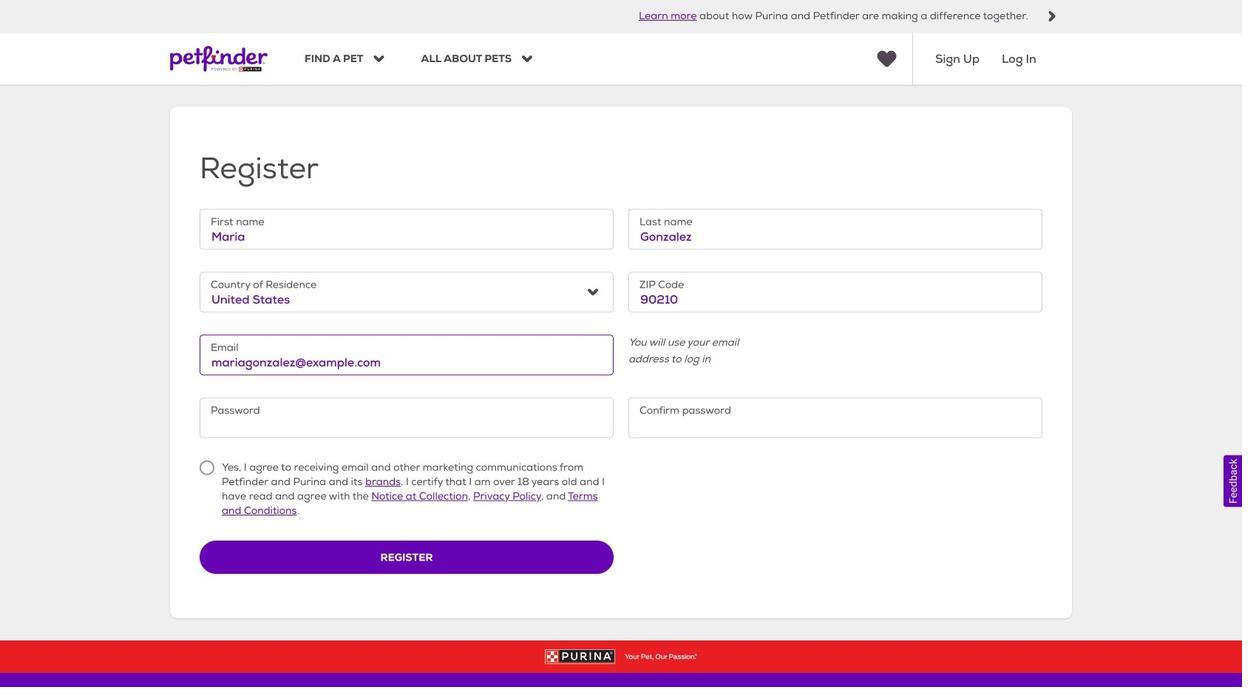 Task type: vqa. For each thing, say whether or not it's contained in the screenshot.
Hampshire
no



Task type: describe. For each thing, give the bounding box(es) containing it.
ZIP Code text field
[[629, 272, 1043, 312]]

purina your pet, our passion image
[[0, 649, 1242, 664]]

1 list item from the top
[[199, 481, 264, 525]]



Task type: locate. For each thing, give the bounding box(es) containing it.
None password field
[[200, 397, 614, 438], [629, 397, 1043, 438], [200, 397, 614, 438], [629, 397, 1043, 438]]

footer
[[0, 640, 1242, 687]]

list item
[[199, 481, 264, 525], [199, 652, 246, 682]]

2 list item from the top
[[199, 652, 246, 682]]

None email field
[[200, 335, 614, 375]]

1 vertical spatial list item
[[199, 652, 246, 682]]

petfinder home image
[[170, 33, 268, 85]]

None text field
[[200, 209, 614, 250], [629, 209, 1043, 250], [200, 209, 614, 250], [629, 209, 1043, 250]]

0 vertical spatial list item
[[199, 481, 264, 525]]

list
[[199, 481, 264, 682]]



